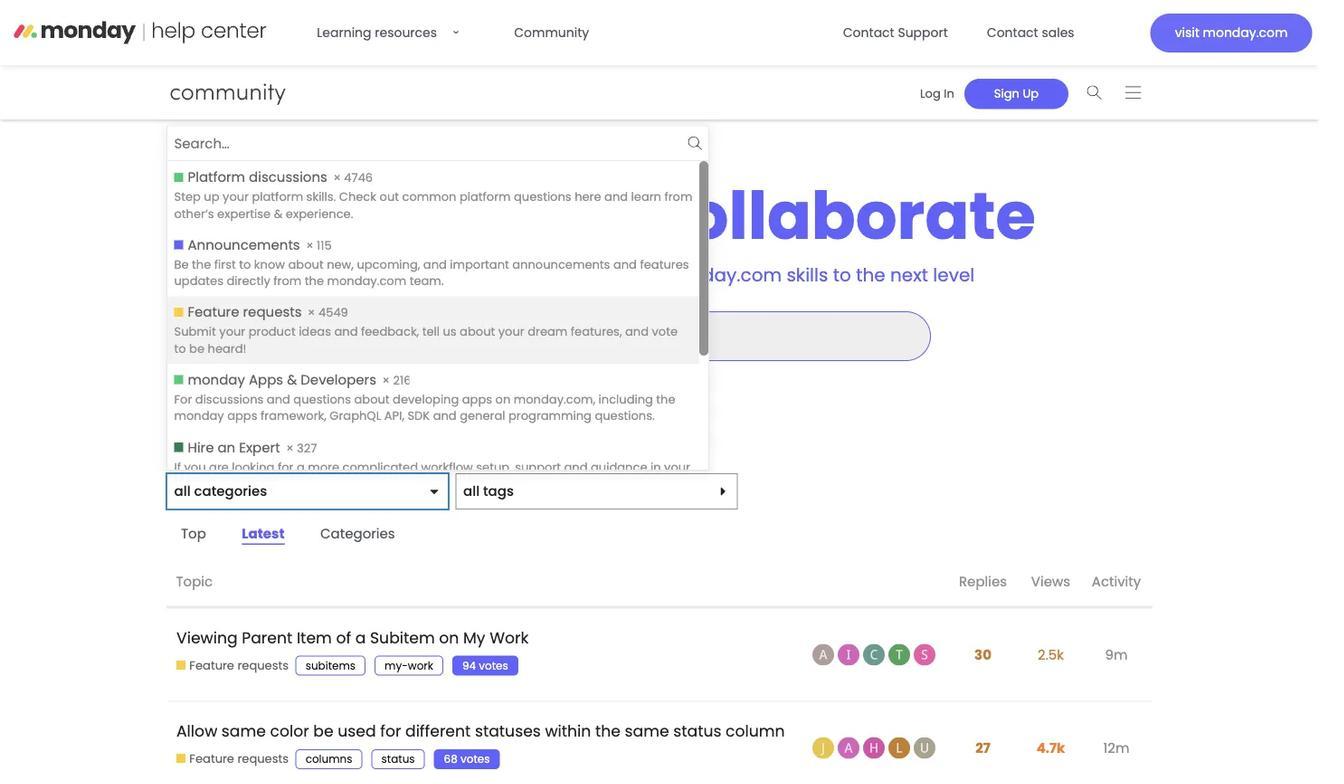 Task type: vqa. For each thing, say whether or not it's contained in the screenshot.
'heading' containing Juliette
no



Task type: locate. For each thing, give the bounding box(es) containing it.
feature requests down allow
[[189, 751, 289, 767]]

monday.com
[[1203, 24, 1288, 42], [661, 262, 782, 288]]

5 radio item from the top
[[167, 431, 700, 499]]

viewing parent item of a subitem on my work
[[176, 627, 529, 648]]

jaewoo kim - original poster image
[[813, 737, 834, 759]]

1 contact from the left
[[843, 24, 895, 41]]

community
[[421, 262, 526, 288]]

same
[[222, 720, 266, 742], [625, 720, 669, 742]]

top link
[[167, 520, 221, 548]]

1 vertical spatial tags list
[[296, 749, 509, 769]]

menu image
[[1126, 86, 1141, 99]]

all left tags
[[463, 481, 480, 501]]

status left column
[[674, 720, 722, 742]]

0 horizontal spatial same
[[222, 720, 266, 742]]

1 horizontal spatial the
[[856, 262, 886, 288]]

votes
[[479, 658, 508, 673], [461, 751, 490, 766]]

votes right "68"
[[461, 751, 490, 766]]

1 vertical spatial feature requests link
[[176, 751, 289, 767]]

1 vertical spatial the
[[595, 720, 621, 742]]

1 feature requests link from the top
[[176, 657, 289, 674]]

3 radio item from the top
[[167, 296, 700, 364]]

contact inside contact sales link
[[987, 24, 1039, 41]]

skills
[[787, 262, 828, 288]]

allow same color be used for different statuses within the same status column
[[176, 720, 785, 742]]

0 vertical spatial the
[[856, 262, 886, 288]]

monday.com inside connect & collaborate join our community and take your monday.com skills to the next level
[[661, 262, 782, 288]]

all
[[174, 481, 191, 501], [463, 481, 480, 501]]

2 feature from the top
[[189, 751, 234, 767]]

topic
[[176, 572, 213, 591]]

contact inside the contact support link
[[843, 24, 895, 41]]

1 vertical spatial votes
[[461, 751, 490, 766]]

of
[[336, 627, 351, 648]]

1 horizontal spatial contact
[[987, 24, 1039, 41]]

tags list containing subitems
[[296, 656, 527, 676]]

sign
[[994, 85, 1020, 102]]

different
[[405, 720, 471, 742]]

the right "to"
[[856, 262, 886, 288]]

requests down parent
[[238, 657, 289, 674]]

menu
[[167, 161, 709, 499]]

connect
[[283, 171, 568, 262]]

2 tags list from the top
[[296, 749, 509, 769]]

monday.com logo image
[[14, 14, 267, 51]]

1 vertical spatial requests
[[238, 751, 289, 767]]

1 feature from the top
[[189, 657, 234, 674]]

my-
[[385, 658, 408, 673]]

94
[[462, 658, 476, 673]]

open advanced search image
[[398, 319, 431, 352]]

tags
[[483, 481, 514, 501]]

feature requests link down viewing
[[176, 657, 289, 674]]

0 vertical spatial tags list
[[296, 656, 527, 676]]

contact left sales
[[987, 24, 1039, 41]]

2 requests from the top
[[238, 751, 289, 767]]

join
[[345, 262, 382, 288]]

lucas vaneveld - frequent poster image
[[889, 737, 910, 759]]

9m link
[[1101, 631, 1133, 678]]

contact left support
[[843, 24, 895, 41]]

iandee - frequent poster image
[[838, 644, 860, 666]]

status
[[674, 720, 722, 742], [381, 751, 415, 766]]

same right within
[[625, 720, 669, 742]]

1 vertical spatial monday.com
[[661, 262, 782, 288]]

1 all from the left
[[174, 481, 191, 501]]

feature for viewing
[[189, 657, 234, 674]]

navigation containing log in
[[904, 73, 1153, 112]]

0 horizontal spatial all
[[174, 481, 191, 501]]

level
[[933, 262, 975, 288]]

log in button
[[910, 79, 965, 109]]

contact sales link
[[976, 14, 1086, 51]]

categories link
[[306, 520, 410, 548]]

a
[[355, 627, 366, 648]]

viewing parent item of a subitem on my work link
[[176, 613, 529, 662]]

monday.com right "your"
[[661, 262, 782, 288]]

tags list down subitem
[[296, 656, 527, 676]]

94 votes
[[462, 658, 508, 673]]

next
[[890, 262, 929, 288]]

2 feature requests from the top
[[189, 751, 289, 767]]

0 vertical spatial status
[[674, 720, 722, 742]]

tags list down for
[[296, 749, 509, 769]]

categories
[[194, 481, 267, 501]]

feature
[[189, 657, 234, 674], [189, 751, 234, 767]]

all tags
[[463, 481, 514, 501]]

Search text field
[[389, 312, 930, 360]]

1 radio item from the top
[[167, 161, 700, 229]]

2 all from the left
[[463, 481, 480, 501]]

1 feature requests from the top
[[189, 657, 289, 674]]

requests down the color
[[238, 751, 289, 767]]

0 horizontal spatial monday.com
[[661, 262, 782, 288]]

1 requests from the top
[[238, 657, 289, 674]]

my-work
[[385, 658, 433, 673]]

contact
[[843, 24, 895, 41], [987, 24, 1039, 41]]

be
[[313, 720, 334, 742]]

0 horizontal spatial contact
[[843, 24, 895, 41]]

sign up
[[994, 85, 1039, 102]]

activity button
[[1085, 558, 1153, 607]]

1 horizontal spatial all
[[463, 481, 480, 501]]

sonya senkowsky - most recent poster image
[[914, 644, 936, 666]]

navigation
[[904, 73, 1153, 112]]

our
[[387, 262, 417, 288]]

categories
[[320, 524, 395, 543]]

1 tags list from the top
[[296, 656, 527, 676]]

feature requests link down allow
[[176, 751, 289, 767]]

feature down viewing
[[189, 657, 234, 674]]

visit monday.com link
[[1151, 14, 1313, 52]]

2 feature requests link from the top
[[176, 751, 289, 767]]

2.5k
[[1038, 645, 1064, 664]]

monday.com right visit
[[1203, 24, 1288, 42]]

votes for statuses
[[461, 751, 490, 766]]

adam krukemyer - original poster image
[[813, 644, 834, 666]]

feature requests down parent
[[189, 657, 289, 674]]

feature requests
[[189, 657, 289, 674], [189, 751, 289, 767]]

0 horizontal spatial status
[[381, 751, 415, 766]]

in
[[944, 85, 955, 102]]

0 horizontal spatial the
[[595, 720, 621, 742]]

1 horizontal spatial same
[[625, 720, 669, 742]]

0 vertical spatial feature
[[189, 657, 234, 674]]

replies
[[959, 572, 1007, 591]]

my-work link
[[375, 656, 443, 676]]

9m
[[1105, 645, 1128, 664]]

0 vertical spatial votes
[[479, 658, 508, 673]]

log
[[920, 85, 941, 102]]

tags list
[[296, 656, 527, 676], [296, 749, 509, 769]]

0 vertical spatial monday.com
[[1203, 24, 1288, 42]]

radio item
[[167, 161, 700, 229], [167, 229, 700, 296], [167, 296, 700, 364], [167, 364, 700, 431], [167, 431, 700, 499]]

tags list containing columns
[[296, 749, 509, 769]]

2 contact from the left
[[987, 24, 1039, 41]]

same left the color
[[222, 720, 266, 742]]

status down for
[[381, 751, 415, 766]]

0 vertical spatial feature requests link
[[176, 657, 289, 674]]

all up "top"
[[174, 481, 191, 501]]

allow
[[176, 720, 217, 742]]

tags list for subitem
[[296, 656, 527, 676]]

feature requests for parent
[[189, 657, 289, 674]]

2 radio item from the top
[[167, 229, 700, 296]]

views button
[[1017, 558, 1085, 607]]

votes right 94
[[479, 658, 508, 673]]

contact support
[[843, 24, 948, 41]]

feature requests link for parent
[[176, 657, 289, 674]]

feature requests link
[[176, 657, 289, 674], [176, 751, 289, 767]]

community
[[514, 24, 589, 41]]

feature down allow
[[189, 751, 234, 767]]

views
[[1032, 572, 1071, 591]]

requests
[[238, 657, 289, 674], [238, 751, 289, 767]]

68 votes
[[444, 751, 490, 766]]

0 vertical spatial feature requests
[[189, 657, 289, 674]]

1 horizontal spatial monday.com
[[1203, 24, 1288, 42]]

sign up button
[[965, 79, 1069, 109]]

column
[[726, 720, 785, 742]]

monday.com inside visit monday.com link
[[1203, 24, 1288, 42]]

1 vertical spatial feature requests
[[189, 751, 289, 767]]

1 vertical spatial feature
[[189, 751, 234, 767]]

the right within
[[595, 720, 621, 742]]

feature for allow
[[189, 751, 234, 767]]

0 vertical spatial requests
[[238, 657, 289, 674]]

2 same from the left
[[625, 720, 669, 742]]



Task type: describe. For each thing, give the bounding box(es) containing it.
12m link
[[1099, 725, 1134, 771]]

visit monday.com
[[1175, 24, 1288, 42]]

68 votes link
[[434, 749, 500, 769]]

learning resources link
[[306, 14, 486, 51]]

john s - most recent poster image
[[914, 737, 936, 759]]

take
[[571, 262, 611, 288]]

subitems link
[[296, 656, 366, 676]]

all categories
[[174, 481, 267, 501]]

taylor tedesco - frequent poster image
[[889, 644, 910, 666]]

&
[[582, 171, 634, 262]]

the inside connect & collaborate join our community and take your monday.com skills to the next level
[[856, 262, 886, 288]]

votes for my
[[479, 658, 508, 673]]

posters element
[[808, 558, 949, 607]]

resources
[[375, 24, 437, 41]]

to
[[833, 262, 851, 288]]

68
[[444, 751, 458, 766]]

search image
[[1087, 86, 1103, 99]]

used
[[338, 720, 376, 742]]

up
[[1023, 85, 1039, 102]]

collaborate
[[648, 171, 1036, 262]]

30
[[975, 645, 992, 664]]

color
[[270, 720, 309, 742]]

log in
[[920, 85, 955, 102]]

latest link
[[227, 520, 299, 548]]

work
[[490, 627, 529, 648]]

feature requests link for same
[[176, 751, 289, 767]]

1 horizontal spatial status
[[674, 720, 722, 742]]

12m
[[1104, 738, 1130, 758]]

columns
[[306, 751, 353, 766]]

parent
[[242, 627, 293, 648]]

statuses
[[475, 720, 541, 742]]

status link
[[372, 749, 425, 769]]

all for all categories
[[174, 481, 191, 501]]

columns link
[[296, 749, 362, 769]]

30 button
[[970, 634, 996, 675]]

activity
[[1092, 572, 1141, 591]]

my
[[463, 627, 486, 648]]

within
[[545, 720, 591, 742]]

community link
[[503, 14, 600, 51]]

visit
[[1175, 24, 1200, 42]]

4.7k
[[1037, 738, 1065, 758]]

27
[[976, 738, 991, 758]]

your
[[616, 262, 656, 288]]

latest
[[242, 524, 285, 543]]

learning resources
[[317, 24, 437, 41]]

contact for contact sales
[[987, 24, 1039, 41]]

allow same color be used for different statuses within the same status column link
[[176, 706, 785, 755]]

feature requests for same
[[189, 751, 289, 767]]

replies button
[[949, 558, 1017, 607]]

subitem
[[370, 627, 435, 648]]

monday community forum image
[[31, 80, 321, 105]]

support
[[898, 24, 948, 41]]

tags list for for
[[296, 749, 509, 769]]

viewing
[[176, 627, 238, 648]]

on
[[439, 627, 459, 648]]

1 vertical spatial status
[[381, 751, 415, 766]]

contact sales
[[987, 24, 1075, 41]]

1 same from the left
[[222, 720, 266, 742]]

learning
[[317, 24, 371, 41]]

top
[[181, 524, 206, 543]]

hgx5a4 - frequent poster image
[[863, 737, 885, 759]]

94 votes link
[[452, 656, 518, 676]]

Search… search field
[[174, 130, 685, 157]]

contact for contact support
[[843, 24, 895, 41]]

connect & collaborate join our community and take your monday.com skills to the next level
[[283, 171, 1036, 288]]

subitems
[[306, 658, 356, 673]]

for
[[380, 720, 401, 742]]

requests for same
[[238, 751, 289, 767]]

item
[[297, 627, 332, 648]]

27 button
[[971, 728, 995, 768]]

4 radio item from the top
[[167, 364, 700, 431]]

alexandre campagna - frequent poster image
[[838, 737, 860, 759]]

work
[[408, 658, 433, 673]]

sales
[[1042, 24, 1075, 41]]

charles karpiuk - frequent poster image
[[863, 644, 885, 666]]

requests for parent
[[238, 657, 289, 674]]

search image
[[688, 137, 702, 150]]

and
[[530, 262, 567, 288]]

contact support link
[[832, 14, 959, 51]]

all for all tags
[[463, 481, 480, 501]]



